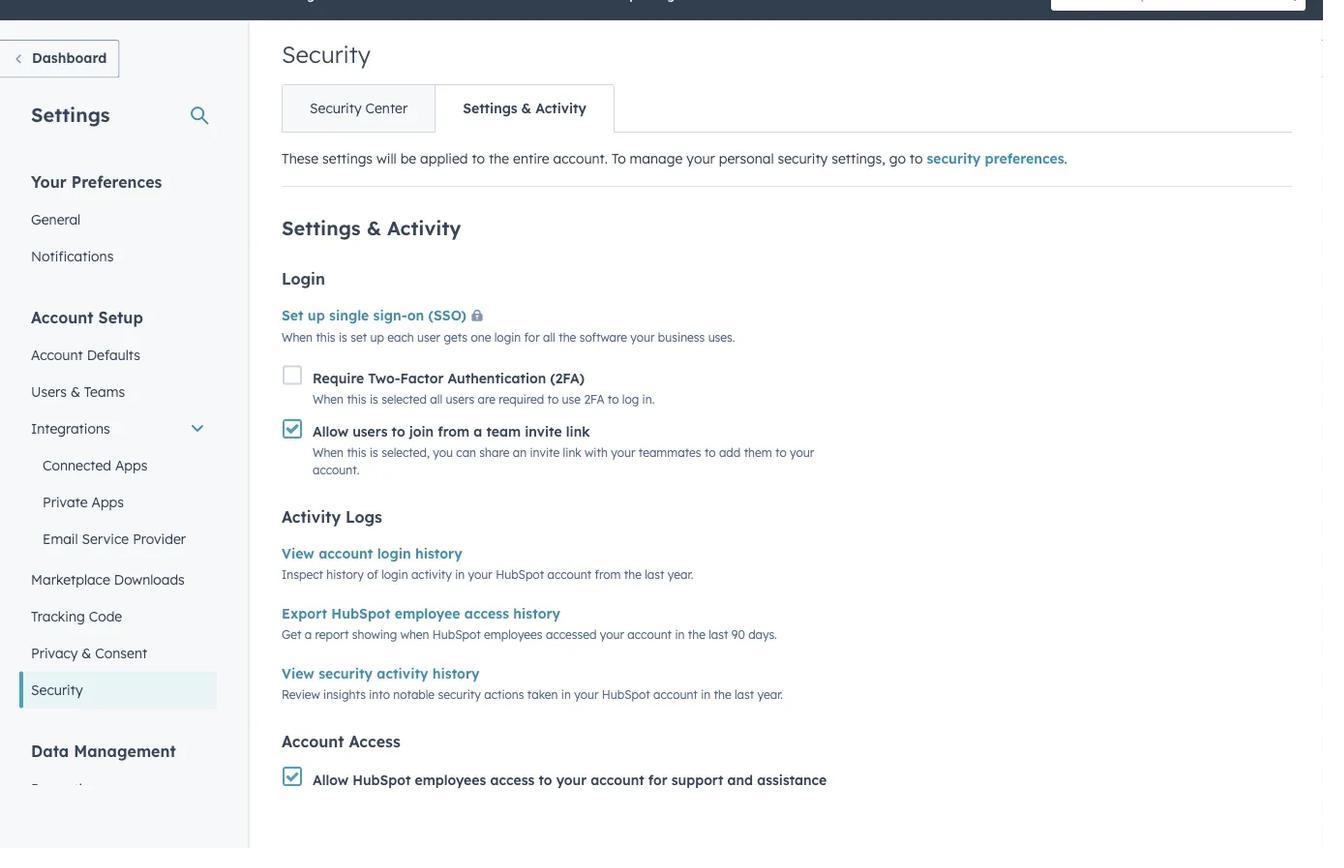 Task type: vqa. For each thing, say whether or not it's contained in the screenshot.
Integrations
yes



Task type: describe. For each thing, give the bounding box(es) containing it.
on
[[408, 308, 425, 324]]

support
[[672, 772, 724, 789]]

account for account defaults
[[31, 347, 83, 364]]

tracking
[[31, 608, 85, 625]]

integrations
[[31, 420, 110, 437]]

to up selected,
[[392, 424, 406, 441]]

account up accessed
[[548, 568, 592, 582]]

sign-
[[373, 308, 408, 324]]

access for history
[[465, 606, 509, 623]]

year. inside view account login history inspect history of login activity in your hubspot account from the last year.
[[668, 568, 694, 582]]

review
[[282, 688, 320, 702]]

marketplace downloads
[[31, 571, 185, 588]]

your preferences
[[31, 172, 162, 192]]

security left settings,
[[778, 151, 828, 168]]

activity inside settings & activity link
[[536, 100, 587, 117]]

data
[[31, 742, 69, 761]]

to
[[612, 151, 626, 168]]

last for history
[[735, 688, 755, 702]]

(2fa)
[[551, 370, 585, 387]]

security right go
[[927, 151, 981, 168]]

1 vertical spatial login
[[377, 546, 411, 563]]

account left support
[[591, 772, 645, 789]]

your inside view account login history inspect history of login activity in your hubspot account from the last year.
[[468, 568, 493, 582]]

private apps
[[43, 494, 124, 511]]

account defaults
[[31, 347, 140, 364]]

last inside view account login history inspect history of login activity in your hubspot account from the last year.
[[645, 568, 665, 582]]

last for access
[[709, 628, 729, 642]]

1 horizontal spatial settings
[[282, 216, 361, 241]]

these
[[282, 151, 319, 168]]

gets
[[444, 331, 468, 345]]

history inside view security activity history review insights into notable security actions taken in your hubspot account in the last year.
[[433, 666, 480, 683]]

view account login history inspect history of login activity in your hubspot account from the last year.
[[282, 546, 694, 582]]

one
[[471, 331, 491, 345]]

with
[[585, 446, 608, 460]]

private
[[43, 494, 88, 511]]

Search HubSpot search field
[[1052, 0, 1289, 11]]

0 vertical spatial all
[[543, 331, 556, 345]]

to down taken
[[539, 772, 553, 789]]

user
[[417, 331, 441, 345]]

the inside view security activity history review insights into notable security actions taken in your hubspot account in the last year.
[[714, 688, 732, 702]]

hubspot inside view security activity history review insights into notable security actions taken in your hubspot account in the last year.
[[602, 688, 651, 702]]

history inside export hubspot employee access history get a report showing when hubspot employees accessed your account in the last 90 days.
[[514, 606, 561, 623]]

your inside export hubspot employee access history get a report showing when hubspot employees accessed your account in the last 90 days.
[[600, 628, 625, 642]]

entire
[[513, 151, 550, 168]]

hubspot inside view account login history inspect history of login activity in your hubspot account from the last year.
[[496, 568, 544, 582]]

are
[[478, 392, 496, 407]]

0 horizontal spatial settings
[[31, 103, 110, 127]]

your
[[31, 172, 67, 192]]

your inside view security activity history review insights into notable security actions taken in your hubspot account in the last year.
[[575, 688, 599, 702]]

service
[[82, 531, 129, 548]]

1 vertical spatial activity
[[387, 216, 461, 241]]

email
[[43, 531, 78, 548]]

each
[[388, 331, 414, 345]]

data management
[[31, 742, 176, 761]]

set up single sign-on (sso)
[[282, 308, 471, 324]]

email service provider link
[[19, 521, 217, 558]]

0 vertical spatial security
[[282, 40, 371, 69]]

hubspot down access
[[353, 772, 411, 789]]

0 vertical spatial when
[[282, 331, 313, 345]]

when
[[401, 628, 429, 642]]

account for account access
[[282, 733, 344, 752]]

business
[[658, 331, 705, 345]]

properties
[[31, 781, 96, 798]]

insights
[[324, 688, 366, 702]]

.
[[1065, 151, 1068, 168]]

logs
[[346, 508, 382, 528]]

view for view security activity history
[[282, 666, 315, 683]]

view account login history link
[[282, 546, 463, 563]]

code
[[89, 608, 122, 625]]

your right "them"
[[790, 446, 815, 460]]

users inside require two-factor authentication (2fa) when this is selected all users are required to use 2fa to log in.
[[446, 392, 475, 407]]

account access
[[282, 733, 401, 752]]

tracking code link
[[19, 599, 217, 635]]

provider
[[133, 531, 186, 548]]

activity inside view account login history inspect history of login activity in your hubspot account from the last year.
[[412, 568, 452, 582]]

to right "them"
[[776, 446, 787, 460]]

to right go
[[910, 151, 923, 168]]

management
[[74, 742, 176, 761]]

settings & activity inside settings & activity link
[[463, 100, 587, 117]]

defaults
[[87, 347, 140, 364]]

be
[[401, 151, 417, 168]]

uses.
[[709, 331, 736, 345]]

teams
[[84, 384, 125, 400]]

security inside account setup element
[[31, 682, 83, 699]]

go
[[890, 151, 906, 168]]

settings inside settings & activity link
[[463, 100, 518, 117]]

two-
[[368, 370, 400, 387]]

general
[[31, 211, 81, 228]]

to left use
[[548, 392, 559, 407]]

from inside view account login history inspect history of login activity in your hubspot account from the last year.
[[595, 568, 621, 582]]

up inside button
[[308, 308, 325, 324]]

1 vertical spatial link
[[563, 446, 582, 460]]

0 vertical spatial link
[[566, 424, 590, 441]]

and
[[728, 772, 754, 789]]

marketplace downloads link
[[19, 562, 217, 599]]

users & teams link
[[19, 374, 217, 411]]

allow hubspot employees access to your account for support and assistance
[[313, 772, 827, 789]]

& for privacy & consent link
[[82, 645, 91, 662]]

& for settings & activity link
[[522, 100, 532, 117]]

account setup
[[31, 308, 143, 327]]

privacy & consent
[[31, 645, 147, 662]]

employee
[[395, 606, 461, 623]]

settings & activity link
[[435, 86, 614, 132]]

0 vertical spatial invite
[[525, 424, 562, 441]]

history up employee
[[415, 546, 463, 563]]

them
[[744, 446, 773, 460]]

security up insights
[[319, 666, 373, 683]]

view security activity history link
[[282, 666, 480, 683]]

allow for allow users to join from a team invite link when this is selected, you can share an invite link with your teammates to add them to your account.
[[313, 424, 349, 441]]

preferences
[[986, 151, 1065, 168]]

selected
[[382, 392, 427, 407]]

activity logs
[[282, 508, 382, 528]]

0 vertical spatial this
[[316, 331, 336, 345]]

taken
[[528, 688, 558, 702]]

1 vertical spatial for
[[649, 772, 668, 789]]

teammates
[[639, 446, 702, 460]]

apps for connected apps
[[115, 457, 148, 474]]

settings,
[[832, 151, 886, 168]]

will
[[377, 151, 397, 168]]

notifications link
[[19, 238, 217, 275]]

showing
[[352, 628, 397, 642]]

add
[[720, 446, 741, 460]]

account defaults link
[[19, 337, 217, 374]]



Task type: locate. For each thing, give the bounding box(es) containing it.
hubspot up showing
[[332, 606, 391, 623]]

activity
[[536, 100, 587, 117], [387, 216, 461, 241], [282, 508, 341, 528]]

marketplace
[[31, 571, 110, 588]]

your preferences element
[[19, 171, 217, 275]]

in left the 90
[[675, 628, 685, 642]]

email service provider
[[43, 531, 186, 548]]

employees inside export hubspot employee access history get a report showing when hubspot employees accessed your account in the last 90 days.
[[484, 628, 543, 642]]

setup
[[98, 308, 143, 327]]

0 vertical spatial access
[[465, 606, 509, 623]]

allow for allow hubspot employees access to your account for support and assistance
[[313, 772, 349, 789]]

in up support
[[701, 688, 711, 702]]

invite right an
[[530, 446, 560, 460]]

in.
[[643, 392, 655, 407]]

is left selected,
[[370, 446, 379, 460]]

all inside require two-factor authentication (2fa) when this is selected all users are required to use 2fa to log in.
[[430, 392, 443, 407]]

0 vertical spatial last
[[645, 568, 665, 582]]

security preferences link
[[927, 151, 1065, 168]]

private apps link
[[19, 484, 217, 521]]

link left with
[[563, 446, 582, 460]]

account up support
[[654, 688, 698, 702]]

all
[[543, 331, 556, 345], [430, 392, 443, 407]]

1 allow from the top
[[313, 424, 349, 441]]

settings
[[323, 151, 373, 168]]

1 horizontal spatial all
[[543, 331, 556, 345]]

when up activity logs
[[313, 446, 344, 460]]

export hubspot employee access history button
[[282, 603, 561, 626]]

applied
[[420, 151, 468, 168]]

0 vertical spatial view
[[282, 546, 315, 563]]

1 vertical spatial activity
[[377, 666, 429, 683]]

when this is set up each user gets one login for all the software your business uses.
[[282, 331, 736, 345]]

0 vertical spatial from
[[438, 424, 470, 441]]

users & teams
[[31, 384, 125, 400]]

data management element
[[19, 741, 217, 848]]

0 vertical spatial login
[[495, 331, 521, 345]]

1 horizontal spatial settings & activity
[[463, 100, 587, 117]]

login up of
[[377, 546, 411, 563]]

is inside allow users to join from a team invite link when this is selected, you can share an invite link with your teammates to add them to your account.
[[370, 446, 379, 460]]

0 vertical spatial apps
[[115, 457, 148, 474]]

navigation containing security center
[[282, 85, 615, 133]]

allow down account access
[[313, 772, 349, 789]]

account right accessed
[[628, 628, 672, 642]]

1 vertical spatial a
[[305, 628, 312, 642]]

set
[[282, 308, 304, 324]]

view security activity history review insights into notable security actions taken in your hubspot account in the last year.
[[282, 666, 784, 702]]

account up of
[[319, 546, 373, 563]]

90
[[732, 628, 746, 642]]

use
[[562, 392, 581, 407]]

authentication
[[448, 370, 547, 387]]

& up entire at top left
[[522, 100, 532, 117]]

from up you
[[438, 424, 470, 441]]

allow down require
[[313, 424, 349, 441]]

is inside require two-factor authentication (2fa) when this is selected all users are required to use 2fa to log in.
[[370, 392, 379, 407]]

2 vertical spatial activity
[[282, 508, 341, 528]]

2 vertical spatial when
[[313, 446, 344, 460]]

0 vertical spatial year.
[[668, 568, 694, 582]]

the
[[489, 151, 510, 168], [559, 331, 577, 345], [625, 568, 642, 582], [688, 628, 706, 642], [714, 688, 732, 702]]

2 horizontal spatial activity
[[536, 100, 587, 117]]

security
[[282, 40, 371, 69], [310, 100, 362, 117], [31, 682, 83, 699]]

these settings will be applied to the entire account. to manage your personal security settings, go to security preferences .
[[282, 151, 1068, 168]]

0 vertical spatial employees
[[484, 628, 543, 642]]

settings & activity down will
[[282, 216, 461, 241]]

account up users
[[31, 347, 83, 364]]

account. left to
[[553, 151, 608, 168]]

1 vertical spatial this
[[347, 392, 367, 407]]

1 vertical spatial account.
[[313, 463, 360, 478]]

access
[[349, 733, 401, 752]]

access for to
[[490, 772, 535, 789]]

0 vertical spatial activity
[[412, 568, 452, 582]]

hubspot
[[496, 568, 544, 582], [332, 606, 391, 623], [433, 628, 481, 642], [602, 688, 651, 702], [353, 772, 411, 789]]

1 vertical spatial view
[[282, 666, 315, 683]]

view up inspect
[[282, 546, 315, 563]]

2 vertical spatial last
[[735, 688, 755, 702]]

users
[[31, 384, 67, 400]]

0 vertical spatial allow
[[313, 424, 349, 441]]

& down will
[[367, 216, 382, 241]]

0 horizontal spatial activity
[[282, 508, 341, 528]]

last inside view security activity history review insights into notable security actions taken in your hubspot account in the last year.
[[735, 688, 755, 702]]

your left business
[[631, 331, 655, 345]]

for
[[525, 331, 540, 345], [649, 772, 668, 789]]

1 horizontal spatial a
[[474, 424, 483, 441]]

0 vertical spatial users
[[446, 392, 475, 407]]

1 vertical spatial from
[[595, 568, 621, 582]]

you
[[433, 446, 453, 460]]

require
[[313, 370, 364, 387]]

1 vertical spatial year.
[[758, 688, 784, 702]]

integrations button
[[19, 411, 217, 447]]

2 horizontal spatial last
[[735, 688, 755, 702]]

0 horizontal spatial year.
[[668, 568, 694, 582]]

1 horizontal spatial activity
[[387, 216, 461, 241]]

1 vertical spatial users
[[353, 424, 388, 441]]

factor
[[400, 370, 444, 387]]

account inside view security activity history review insights into notable security actions taken in your hubspot account in the last year.
[[654, 688, 698, 702]]

when inside allow users to join from a team invite link when this is selected, you can share an invite link with your teammates to add them to your account.
[[313, 446, 344, 460]]

0 horizontal spatial up
[[308, 308, 325, 324]]

to right applied
[[472, 151, 485, 168]]

access down view account login history inspect history of login activity in your hubspot account from the last year.
[[465, 606, 509, 623]]

notable
[[393, 688, 435, 702]]

all down factor on the top left of page
[[430, 392, 443, 407]]

view inside view security activity history review insights into notable security actions taken in your hubspot account in the last year.
[[282, 666, 315, 683]]

last inside export hubspot employee access history get a report showing when hubspot employees accessed your account in the last 90 days.
[[709, 628, 729, 642]]

connected apps link
[[19, 447, 217, 484]]

&
[[522, 100, 532, 117], [367, 216, 382, 241], [71, 384, 80, 400], [82, 645, 91, 662]]

access down actions
[[490, 772, 535, 789]]

tracking code
[[31, 608, 122, 625]]

in
[[455, 568, 465, 582], [675, 628, 685, 642], [562, 688, 571, 702], [701, 688, 711, 702]]

year. inside view security activity history review insights into notable security actions taken in your hubspot account in the last year.
[[758, 688, 784, 702]]

0 horizontal spatial users
[[353, 424, 388, 441]]

the inside export hubspot employee access history get a report showing when hubspot employees accessed your account in the last 90 days.
[[688, 628, 706, 642]]

a inside allow users to join from a team invite link when this is selected, you can share an invite link with your teammates to add them to your account.
[[474, 424, 483, 441]]

when
[[282, 331, 313, 345], [313, 392, 344, 407], [313, 446, 344, 460]]

0 vertical spatial is
[[339, 331, 348, 345]]

log
[[623, 392, 639, 407]]

assistance
[[758, 772, 827, 789]]

1 vertical spatial access
[[490, 772, 535, 789]]

1 horizontal spatial for
[[649, 772, 668, 789]]

0 horizontal spatial account.
[[313, 463, 360, 478]]

connected apps
[[43, 457, 148, 474]]

your right accessed
[[600, 628, 625, 642]]

apps for private apps
[[91, 494, 124, 511]]

hubspot up export hubspot employee access history get a report showing when hubspot employees accessed your account in the last 90 days.
[[496, 568, 544, 582]]

1 vertical spatial employees
[[415, 772, 486, 789]]

security left actions
[[438, 688, 481, 702]]

1 horizontal spatial last
[[709, 628, 729, 642]]

1 horizontal spatial from
[[595, 568, 621, 582]]

activity up entire at top left
[[536, 100, 587, 117]]

set
[[351, 331, 367, 345]]

& right 'privacy'
[[82, 645, 91, 662]]

link up with
[[566, 424, 590, 441]]

2 vertical spatial account
[[282, 733, 344, 752]]

this inside require two-factor authentication (2fa) when this is selected all users are required to use 2fa to log in.
[[347, 392, 367, 407]]

get
[[282, 628, 302, 642]]

actions
[[484, 688, 524, 702]]

all up (2fa)
[[543, 331, 556, 345]]

login
[[282, 270, 325, 289]]

security link
[[19, 672, 217, 709]]

from inside allow users to join from a team invite link when this is selected, you can share an invite link with your teammates to add them to your account.
[[438, 424, 470, 441]]

is left set
[[339, 331, 348, 345]]

0 horizontal spatial last
[[645, 568, 665, 582]]

2 vertical spatial this
[[347, 446, 367, 460]]

when down require
[[313, 392, 344, 407]]

history up accessed
[[514, 606, 561, 623]]

invite
[[525, 424, 562, 441], [530, 446, 560, 460]]

1 vertical spatial allow
[[313, 772, 349, 789]]

0 vertical spatial a
[[474, 424, 483, 441]]

1 view from the top
[[282, 546, 315, 563]]

activity left logs
[[282, 508, 341, 528]]

of
[[367, 568, 378, 582]]

hubspot right taken
[[602, 688, 651, 702]]

activity inside view security activity history review insights into notable security actions taken in your hubspot account in the last year.
[[377, 666, 429, 683]]

this inside allow users to join from a team invite link when this is selected, you can share an invite link with your teammates to add them to your account.
[[347, 446, 367, 460]]

2 view from the top
[[282, 666, 315, 683]]

settings & activity up entire at top left
[[463, 100, 587, 117]]

preferences
[[71, 172, 162, 192]]

a up 'can'
[[474, 424, 483, 441]]

in up employee
[[455, 568, 465, 582]]

0 vertical spatial account.
[[553, 151, 608, 168]]

2 vertical spatial login
[[382, 568, 408, 582]]

this down single
[[316, 331, 336, 345]]

notifications
[[31, 248, 114, 265]]

navigation
[[282, 85, 615, 133]]

security up security center
[[282, 40, 371, 69]]

privacy & consent link
[[19, 635, 217, 672]]

& for users & teams link
[[71, 384, 80, 400]]

0 horizontal spatial all
[[430, 392, 443, 407]]

the inside view account login history inspect history of login activity in your hubspot account from the last year.
[[625, 568, 642, 582]]

a right get
[[305, 628, 312, 642]]

1 horizontal spatial account.
[[553, 151, 608, 168]]

account inside export hubspot employee access history get a report showing when hubspot employees accessed your account in the last 90 days.
[[628, 628, 672, 642]]

account
[[319, 546, 373, 563], [548, 568, 592, 582], [628, 628, 672, 642], [654, 688, 698, 702], [591, 772, 645, 789]]

your right with
[[611, 446, 636, 460]]

software
[[580, 331, 628, 345]]

account for account setup
[[31, 308, 94, 327]]

0 vertical spatial up
[[308, 308, 325, 324]]

1 vertical spatial is
[[370, 392, 379, 407]]

this down require
[[347, 392, 367, 407]]

connected
[[43, 457, 111, 474]]

account up account defaults
[[31, 308, 94, 327]]

manage
[[630, 151, 683, 168]]

account. inside allow users to join from a team invite link when this is selected, you can share an invite link with your teammates to add them to your account.
[[313, 463, 360, 478]]

(sso)
[[429, 308, 467, 324]]

general link
[[19, 201, 217, 238]]

0 horizontal spatial settings & activity
[[282, 216, 461, 241]]

activity up notable
[[377, 666, 429, 683]]

1 vertical spatial when
[[313, 392, 344, 407]]

account setup element
[[19, 307, 217, 709]]

2 vertical spatial security
[[31, 682, 83, 699]]

0 horizontal spatial from
[[438, 424, 470, 441]]

activity down be
[[387, 216, 461, 241]]

in right taken
[[562, 688, 571, 702]]

view
[[282, 546, 315, 563], [282, 666, 315, 683]]

your up export hubspot employee access history get a report showing when hubspot employees accessed your account in the last 90 days.
[[468, 568, 493, 582]]

security left center
[[310, 100, 362, 117]]

1 horizontal spatial up
[[370, 331, 384, 345]]

when inside require two-factor authentication (2fa) when this is selected all users are required to use 2fa to log in.
[[313, 392, 344, 407]]

settings down dashboard
[[31, 103, 110, 127]]

to left log
[[608, 392, 619, 407]]

login right of
[[382, 568, 408, 582]]

1 horizontal spatial year.
[[758, 688, 784, 702]]

0 horizontal spatial a
[[305, 628, 312, 642]]

apps up service
[[91, 494, 124, 511]]

your down taken
[[557, 772, 587, 789]]

employees up view security activity history review insights into notable security actions taken in your hubspot account in the last year.
[[484, 628, 543, 642]]

your right manage
[[687, 151, 715, 168]]

2 vertical spatial is
[[370, 446, 379, 460]]

personal
[[719, 151, 774, 168]]

to left add
[[705, 446, 716, 460]]

0 vertical spatial activity
[[536, 100, 587, 117]]

& right users
[[71, 384, 80, 400]]

history left of
[[327, 568, 364, 582]]

view up review on the left bottom
[[282, 666, 315, 683]]

from up accessed
[[595, 568, 621, 582]]

report
[[315, 628, 349, 642]]

privacy
[[31, 645, 78, 662]]

settings up entire at top left
[[463, 100, 518, 117]]

login right one
[[495, 331, 521, 345]]

0 vertical spatial settings & activity
[[463, 100, 587, 117]]

2 horizontal spatial settings
[[463, 100, 518, 117]]

users up selected,
[[353, 424, 388, 441]]

security inside 'navigation'
[[310, 100, 362, 117]]

set up single sign-on (sso) button
[[282, 305, 491, 329]]

history up notable
[[433, 666, 480, 683]]

this left selected,
[[347, 446, 367, 460]]

for right one
[[525, 331, 540, 345]]

view inside view account login history inspect history of login activity in your hubspot account from the last year.
[[282, 546, 315, 563]]

users left are
[[446, 392, 475, 407]]

when down set
[[282, 331, 313, 345]]

activity up employee
[[412, 568, 452, 582]]

1 vertical spatial all
[[430, 392, 443, 407]]

1 vertical spatial apps
[[91, 494, 124, 511]]

employees down notable
[[415, 772, 486, 789]]

view for view account login history
[[282, 546, 315, 563]]

a inside export hubspot employee access history get a report showing when hubspot employees accessed your account in the last 90 days.
[[305, 628, 312, 642]]

security down 'privacy'
[[31, 682, 83, 699]]

share
[[480, 446, 510, 460]]

required
[[499, 392, 544, 407]]

in inside view account login history inspect history of login activity in your hubspot account from the last year.
[[455, 568, 465, 582]]

can
[[457, 446, 477, 460]]

account. up activity logs
[[313, 463, 360, 478]]

0 vertical spatial for
[[525, 331, 540, 345]]

2 allow from the top
[[313, 772, 349, 789]]

dashboard link
[[0, 40, 119, 78]]

1 vertical spatial account
[[31, 347, 83, 364]]

1 horizontal spatial users
[[446, 392, 475, 407]]

security
[[778, 151, 828, 168], [927, 151, 981, 168], [319, 666, 373, 683], [438, 688, 481, 702]]

year.
[[668, 568, 694, 582], [758, 688, 784, 702]]

consent
[[95, 645, 147, 662]]

1 vertical spatial settings & activity
[[282, 216, 461, 241]]

settings
[[463, 100, 518, 117], [31, 103, 110, 127], [282, 216, 361, 241]]

1 vertical spatial last
[[709, 628, 729, 642]]

allow
[[313, 424, 349, 441], [313, 772, 349, 789]]

export
[[282, 606, 327, 623]]

0 horizontal spatial for
[[525, 331, 540, 345]]

into
[[369, 688, 390, 702]]

access inside export hubspot employee access history get a report showing when hubspot employees accessed your account in the last 90 days.
[[465, 606, 509, 623]]

1 vertical spatial security
[[310, 100, 362, 117]]

for left support
[[649, 772, 668, 789]]

1 vertical spatial up
[[370, 331, 384, 345]]

users inside allow users to join from a team invite link when this is selected, you can share an invite link with your teammates to add them to your account.
[[353, 424, 388, 441]]

1 vertical spatial invite
[[530, 446, 560, 460]]

allow inside allow users to join from a team invite link when this is selected, you can share an invite link with your teammates to add them to your account.
[[313, 424, 349, 441]]

account down review on the left bottom
[[282, 733, 344, 752]]

require two-factor authentication (2fa) when this is selected all users are required to use 2fa to log in.
[[313, 370, 655, 407]]

is down two-
[[370, 392, 379, 407]]

settings up login
[[282, 216, 361, 241]]

downloads
[[114, 571, 185, 588]]

apps down the integrations button
[[115, 457, 148, 474]]

export hubspot employee access history get a report showing when hubspot employees accessed your account in the last 90 days.
[[282, 606, 778, 642]]

invite up an
[[525, 424, 562, 441]]

your right taken
[[575, 688, 599, 702]]

hubspot down employee
[[433, 628, 481, 642]]

0 vertical spatial account
[[31, 308, 94, 327]]

in inside export hubspot employee access history get a report showing when hubspot employees accessed your account in the last 90 days.
[[675, 628, 685, 642]]



